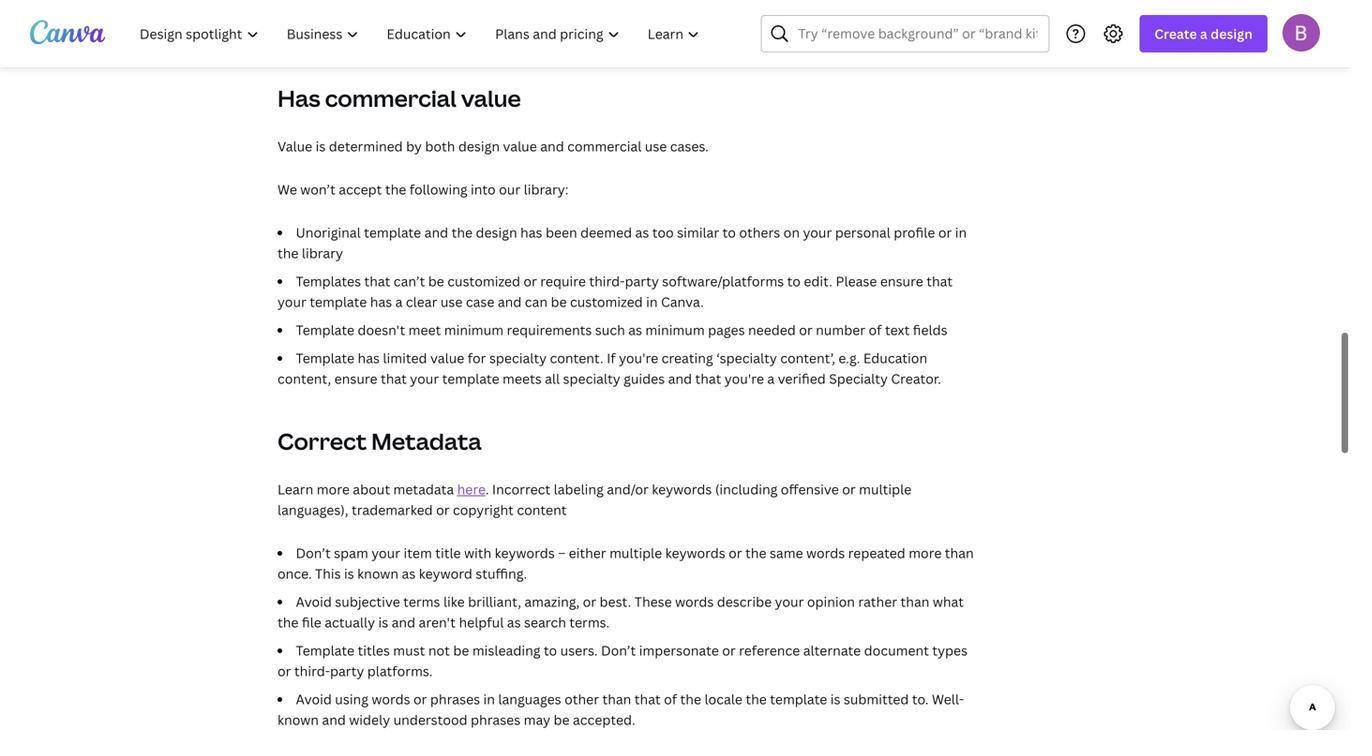 Task type: locate. For each thing, give the bounding box(es) containing it.
that
[[364, 272, 391, 290], [927, 272, 953, 290], [381, 370, 407, 388], [696, 370, 722, 388], [635, 691, 661, 709]]

0 vertical spatial you're
[[619, 349, 659, 367]]

and inside template has limited value for specialty content. if you're creating 'specialty content', e.g. education content, ensure that your template meets all specialty guides and that you're a verified specialty creator.
[[668, 370, 692, 388]]

minimum down canva.
[[646, 321, 705, 339]]

terms.
[[570, 614, 610, 632]]

and down using
[[322, 711, 346, 729]]

1 horizontal spatial third-
[[589, 272, 625, 290]]

ensure right please at the top right of page
[[881, 272, 924, 290]]

design
[[1211, 25, 1253, 43], [459, 137, 500, 155], [476, 224, 517, 242]]

value inside template has limited value for specialty content. if you're creating 'specialty content', e.g. education content, ensure that your template meets all specialty guides and that you're a verified specialty creator.
[[430, 349, 465, 367]]

than up "what" on the bottom
[[945, 545, 974, 562]]

don't inside template titles must not be misleading to users. don't impersonate or reference alternate document types or third-party platforms.
[[601, 642, 636, 660]]

1 horizontal spatial a
[[768, 370, 775, 388]]

1 horizontal spatial party
[[625, 272, 659, 290]]

a right create
[[1201, 25, 1208, 43]]

template up can't on the top left of page
[[364, 224, 421, 242]]

you're up guides
[[619, 349, 659, 367]]

number
[[816, 321, 866, 339]]

0 vertical spatial words
[[807, 545, 845, 562]]

1 horizontal spatial to
[[723, 224, 736, 242]]

0 vertical spatial in
[[956, 224, 967, 242]]

keywords right and/or
[[652, 481, 712, 499]]

0 horizontal spatial to
[[544, 642, 557, 660]]

has
[[521, 224, 543, 242], [370, 293, 392, 311], [358, 349, 380, 367]]

1 horizontal spatial you're
[[725, 370, 764, 388]]

and/or
[[607, 481, 649, 499]]

is right value
[[316, 137, 326, 155]]

avoid left using
[[296, 691, 332, 709]]

or inside templates that can't be customized or require third-party software/platforms to edit. please ensure that your template has a clear use case and can be customized in canva.
[[524, 272, 537, 290]]

to left others at the top right of page
[[723, 224, 736, 242]]

requirements
[[507, 321, 592, 339]]

ensure inside templates that can't be customized or require third-party software/platforms to edit. please ensure that your template has a clear use case and can be customized in canva.
[[881, 272, 924, 290]]

your inside templates that can't be customized or require third-party software/platforms to edit. please ensure that your template has a clear use case and can be customized in canva.
[[278, 293, 307, 311]]

than
[[945, 545, 974, 562], [901, 593, 930, 611], [603, 691, 632, 709]]

create a design button
[[1140, 15, 1268, 53]]

phrases up the understood
[[430, 691, 480, 709]]

template inside template has limited value for specialty content. if you're creating 'specialty content', e.g. education content, ensure that your template meets all specialty guides and that you're a verified specialty creator.
[[442, 370, 500, 388]]

minimum up for
[[444, 321, 504, 339]]

template inside template has limited value for specialty content. if you're creating 'specialty content', e.g. education content, ensure that your template meets all specialty guides and that you're a verified specialty creator.
[[296, 349, 355, 367]]

the left file
[[278, 614, 299, 632]]

third- down file
[[294, 663, 330, 681]]

a left the "verified"
[[768, 370, 775, 388]]

0 vertical spatial specialty
[[490, 349, 547, 367]]

1 vertical spatial customized
[[570, 293, 643, 311]]

and left the can on the top left of page
[[498, 293, 522, 311]]

0 vertical spatial multiple
[[859, 481, 912, 499]]

keywords up 'stuffing.'
[[495, 545, 555, 562]]

as left too at the left top of the page
[[636, 224, 649, 242]]

known inside the avoid using words or phrases in languages other than that of the locale the template is submitted to. well- known and widely understood phrases may be accepted.
[[278, 711, 319, 729]]

phrases down languages
[[471, 711, 521, 729]]

template titles must not be misleading to users. don't impersonate or reference alternate document types or third-party platforms.
[[278, 642, 968, 681]]

0 vertical spatial customized
[[448, 272, 521, 290]]

2 vertical spatial in
[[484, 691, 495, 709]]

keywords inside . incorrect labeling and/or keywords (including offensive or multiple languages), trademarked or copyright content
[[652, 481, 712, 499]]

0 horizontal spatial don't
[[296, 545, 331, 562]]

third- down unoriginal template and the design has been deemed as too similar to others on your personal profile or in the library
[[589, 272, 625, 290]]

use inside templates that can't be customized or require third-party software/platforms to edit. please ensure that your template has a clear use case and can be customized in canva.
[[441, 293, 463, 311]]

2 horizontal spatial than
[[945, 545, 974, 562]]

may
[[524, 711, 551, 729]]

third- inside template titles must not be misleading to users. don't impersonate or reference alternate document types or third-party platforms.
[[294, 663, 330, 681]]

2 vertical spatial than
[[603, 691, 632, 709]]

0 vertical spatial of
[[869, 321, 882, 339]]

known left widely at bottom left
[[278, 711, 319, 729]]

in left languages
[[484, 691, 495, 709]]

edit.
[[804, 272, 833, 290]]

been
[[546, 224, 578, 242]]

document
[[865, 642, 929, 660]]

2 vertical spatial a
[[768, 370, 775, 388]]

1 avoid from the top
[[296, 593, 332, 611]]

1 vertical spatial than
[[901, 593, 930, 611]]

value up our
[[503, 137, 537, 155]]

1 vertical spatial known
[[278, 711, 319, 729]]

that down template titles must not be misleading to users. don't impersonate or reference alternate document types or third-party platforms.
[[635, 691, 661, 709]]

to down search
[[544, 642, 557, 660]]

this
[[315, 565, 341, 583]]

1 horizontal spatial use
[[645, 137, 667, 155]]

has up doesn't
[[370, 293, 392, 311]]

trademarked
[[352, 501, 433, 519]]

ensure right content,
[[335, 370, 378, 388]]

2 vertical spatial value
[[430, 349, 465, 367]]

bob builder image
[[1283, 14, 1321, 51]]

0 horizontal spatial more
[[317, 481, 350, 499]]

1 vertical spatial in
[[646, 293, 658, 311]]

deemed
[[581, 224, 632, 242]]

0 vertical spatial party
[[625, 272, 659, 290]]

words right same
[[807, 545, 845, 562]]

template for has
[[296, 349, 355, 367]]

a inside template has limited value for specialty content. if you're creating 'specialty content', e.g. education content, ensure that your template meets all specialty guides and that you're a verified specialty creator.
[[768, 370, 775, 388]]

customized up 'such'
[[570, 293, 643, 311]]

of inside the avoid using words or phrases in languages other than that of the locale the template is submitted to. well- known and widely understood phrases may be accepted.
[[664, 691, 677, 709]]

impersonate
[[639, 642, 719, 660]]

spam
[[334, 545, 368, 562]]

is inside the avoid using words or phrases in languages other than that of the locale the template is submitted to. well- known and widely understood phrases may be accepted.
[[831, 691, 841, 709]]

2 horizontal spatial words
[[807, 545, 845, 562]]

1 vertical spatial specialty
[[563, 370, 621, 388]]

0 vertical spatial ensure
[[881, 272, 924, 290]]

specialty
[[829, 370, 888, 388]]

1 vertical spatial don't
[[601, 642, 636, 660]]

don't down avoid subjective terms like brilliant, amazing, or best. these words describe your opinion rather than what the file actually is and aren't helpful as search terms.
[[601, 642, 636, 660]]

correct
[[278, 426, 367, 457]]

has left been at the top left
[[521, 224, 543, 242]]

you're
[[619, 349, 659, 367], [725, 370, 764, 388]]

use left case
[[441, 293, 463, 311]]

verified
[[778, 370, 826, 388]]

0 horizontal spatial of
[[664, 691, 677, 709]]

commercial
[[325, 83, 457, 113], [568, 137, 642, 155]]

known up subjective
[[358, 565, 399, 583]]

third-
[[589, 272, 625, 290], [294, 663, 330, 681]]

template down templates
[[310, 293, 367, 311]]

0 horizontal spatial known
[[278, 711, 319, 729]]

0 vertical spatial template
[[296, 321, 355, 339]]

you're down 'specialty
[[725, 370, 764, 388]]

amazing,
[[525, 593, 580, 611]]

and inside templates that can't be customized or require third-party software/platforms to edit. please ensure that your template has a clear use case and can be customized in canva.
[[498, 293, 522, 311]]

–
[[558, 545, 566, 562]]

1 horizontal spatial than
[[901, 593, 930, 611]]

specialty
[[490, 349, 547, 367], [563, 370, 621, 388]]

2 vertical spatial template
[[296, 642, 355, 660]]

has down doesn't
[[358, 349, 380, 367]]

that left can't on the top left of page
[[364, 272, 391, 290]]

2 vertical spatial design
[[476, 224, 517, 242]]

minimum
[[444, 321, 504, 339], [646, 321, 705, 339]]

your left item
[[372, 545, 401, 562]]

2 vertical spatial words
[[372, 691, 410, 709]]

keywords up these
[[666, 545, 726, 562]]

don't inside don't spam your item title with keywords – either multiple keywords or the same words repeated more than once. this is known as keyword stuffing.
[[296, 545, 331, 562]]

your left the opinion
[[775, 593, 804, 611]]

design right both
[[459, 137, 500, 155]]

commercial up library:
[[568, 137, 642, 155]]

subjective
[[335, 593, 400, 611]]

1 template from the top
[[296, 321, 355, 339]]

is left submitted
[[831, 691, 841, 709]]

design right create
[[1211, 25, 1253, 43]]

third- inside templates that can't be customized or require third-party software/platforms to edit. please ensure that your template has a clear use case and can be customized in canva.
[[589, 272, 625, 290]]

template up content,
[[296, 349, 355, 367]]

and
[[540, 137, 564, 155], [425, 224, 448, 242], [498, 293, 522, 311], [668, 370, 692, 388], [392, 614, 416, 632], [322, 711, 346, 729]]

0 horizontal spatial specialty
[[490, 349, 547, 367]]

and down terms
[[392, 614, 416, 632]]

a inside templates that can't be customized or require third-party software/platforms to edit. please ensure that your template has a clear use case and can be customized in canva.
[[396, 293, 403, 311]]

your right on
[[803, 224, 832, 242]]

and down the creating
[[668, 370, 692, 388]]

. incorrect labeling and/or keywords (including offensive or multiple languages), trademarked or copyright content
[[278, 481, 912, 519]]

multiple inside . incorrect labeling and/or keywords (including offensive or multiple languages), trademarked or copyright content
[[859, 481, 912, 499]]

0 horizontal spatial in
[[484, 691, 495, 709]]

specialty down content.
[[563, 370, 621, 388]]

than inside don't spam your item title with keywords – either multiple keywords or the same words repeated more than once. this is known as keyword stuffing.
[[945, 545, 974, 562]]

avoid inside the avoid using words or phrases in languages other than that of the locale the template is submitted to. well- known and widely understood phrases may be accepted.
[[296, 691, 332, 709]]

metadata
[[371, 426, 482, 457]]

has inside template has limited value for specialty content. if you're creating 'specialty content', e.g. education content, ensure that your template meets all specialty guides and that you're a verified specialty creator.
[[358, 349, 380, 367]]

0 vertical spatial to
[[723, 224, 736, 242]]

your down templates
[[278, 293, 307, 311]]

known inside don't spam your item title with keywords – either multiple keywords or the same words repeated more than once. this is known as keyword stuffing.
[[358, 565, 399, 583]]

is down subjective
[[378, 614, 389, 632]]

0 horizontal spatial party
[[330, 663, 364, 681]]

languages),
[[278, 501, 349, 519]]

0 horizontal spatial multiple
[[610, 545, 662, 562]]

phrases
[[430, 691, 480, 709], [471, 711, 521, 729]]

'specialty
[[717, 349, 777, 367]]

use
[[645, 137, 667, 155], [441, 293, 463, 311]]

the
[[385, 181, 406, 198], [452, 224, 473, 242], [278, 244, 299, 262], [746, 545, 767, 562], [278, 614, 299, 632], [681, 691, 702, 709], [746, 691, 767, 709]]

1 horizontal spatial in
[[646, 293, 658, 311]]

alternate
[[804, 642, 861, 660]]

0 vertical spatial avoid
[[296, 593, 332, 611]]

as down the brilliant,
[[507, 614, 521, 632]]

platforms.
[[367, 663, 433, 681]]

top level navigation element
[[128, 15, 716, 53]]

2 vertical spatial has
[[358, 349, 380, 367]]

to left edit.
[[788, 272, 801, 290]]

more right "repeated"
[[909, 545, 942, 562]]

is inside avoid subjective terms like brilliant, amazing, or best. these words describe your opinion rather than what the file actually is and aren't helpful as search terms.
[[378, 614, 389, 632]]

more up languages),
[[317, 481, 350, 499]]

for
[[468, 349, 486, 367]]

1 vertical spatial commercial
[[568, 137, 642, 155]]

content',
[[781, 349, 836, 367]]

in
[[956, 224, 967, 242], [646, 293, 658, 311], [484, 691, 495, 709]]

1 horizontal spatial multiple
[[859, 481, 912, 499]]

0 horizontal spatial words
[[372, 691, 410, 709]]

1 vertical spatial words
[[675, 593, 714, 611]]

0 vertical spatial has
[[521, 224, 543, 242]]

template down reference
[[770, 691, 828, 709]]

has
[[278, 83, 321, 113]]

be down require
[[551, 293, 567, 311]]

with
[[464, 545, 492, 562]]

1 vertical spatial to
[[788, 272, 801, 290]]

if
[[607, 349, 616, 367]]

1 horizontal spatial ensure
[[881, 272, 924, 290]]

1 vertical spatial party
[[330, 663, 364, 681]]

is down 'spam'
[[344, 565, 354, 583]]

0 horizontal spatial a
[[396, 293, 403, 311]]

well-
[[932, 691, 964, 709]]

0 vertical spatial known
[[358, 565, 399, 583]]

customized up case
[[448, 272, 521, 290]]

avoid inside avoid subjective terms like brilliant, amazing, or best. these words describe your opinion rather than what the file actually is and aren't helpful as search terms.
[[296, 593, 332, 611]]

1 vertical spatial of
[[664, 691, 677, 709]]

1 vertical spatial avoid
[[296, 691, 332, 709]]

of left the text
[[869, 321, 882, 339]]

words right these
[[675, 593, 714, 611]]

a left clear
[[396, 293, 403, 311]]

value left for
[[430, 349, 465, 367]]

e.g.
[[839, 349, 861, 367]]

terms
[[403, 593, 440, 611]]

in right 'profile'
[[956, 224, 967, 242]]

2 horizontal spatial a
[[1201, 25, 1208, 43]]

such
[[595, 321, 625, 339]]

1 vertical spatial a
[[396, 293, 403, 311]]

than left "what" on the bottom
[[901, 593, 930, 611]]

avoid up file
[[296, 593, 332, 611]]

actually
[[325, 614, 375, 632]]

titles
[[358, 642, 390, 660]]

as inside avoid subjective terms like brilliant, amazing, or best. these words describe your opinion rather than what the file actually is and aren't helpful as search terms.
[[507, 614, 521, 632]]

0 vertical spatial third-
[[589, 272, 625, 290]]

words inside don't spam your item title with keywords – either multiple keywords or the same words repeated more than once. this is known as keyword stuffing.
[[807, 545, 845, 562]]

in inside templates that can't be customized or require third-party software/platforms to edit. please ensure that your template has a clear use case and can be customized in canva.
[[646, 293, 658, 311]]

template down file
[[296, 642, 355, 660]]

value up value is determined by both design value and commercial use cases. on the top of the page
[[461, 83, 521, 113]]

avoid for subjective
[[296, 593, 332, 611]]

of down impersonate on the bottom of page
[[664, 691, 677, 709]]

the inside don't spam your item title with keywords – either multiple keywords or the same words repeated more than once. this is known as keyword stuffing.
[[746, 545, 767, 562]]

1 vertical spatial multiple
[[610, 545, 662, 562]]

words down platforms.
[[372, 691, 410, 709]]

0 horizontal spatial ensure
[[335, 370, 378, 388]]

value
[[461, 83, 521, 113], [503, 137, 537, 155], [430, 349, 465, 367]]

don't up this
[[296, 545, 331, 562]]

be inside the avoid using words or phrases in languages other than that of the locale the template is submitted to. well- known and widely understood phrases may be accepted.
[[554, 711, 570, 729]]

that inside the avoid using words or phrases in languages other than that of the locale the template is submitted to. well- known and widely understood phrases may be accepted.
[[635, 691, 661, 709]]

creating
[[662, 349, 713, 367]]

as right 'such'
[[629, 321, 643, 339]]

or inside avoid subjective terms like brilliant, amazing, or best. these words describe your opinion rather than what the file actually is and aren't helpful as search terms.
[[583, 593, 597, 611]]

2 horizontal spatial to
[[788, 272, 801, 290]]

1 vertical spatial use
[[441, 293, 463, 311]]

the left same
[[746, 545, 767, 562]]

in inside the avoid using words or phrases in languages other than that of the locale the template is submitted to. well- known and widely understood phrases may be accepted.
[[484, 691, 495, 709]]

use left cases.
[[645, 137, 667, 155]]

be
[[428, 272, 444, 290], [551, 293, 567, 311], [453, 642, 469, 660], [554, 711, 570, 729]]

0 horizontal spatial than
[[603, 691, 632, 709]]

file
[[302, 614, 322, 632]]

avoid using words or phrases in languages other than that of the locale the template is submitted to. well- known and widely understood phrases may be accepted.
[[278, 691, 964, 729]]

commercial up by
[[325, 83, 457, 113]]

unoriginal template and the design has been deemed as too similar to others on your personal profile or in the library
[[278, 224, 967, 262]]

template for titles
[[296, 642, 355, 660]]

guides
[[624, 370, 665, 388]]

1 horizontal spatial don't
[[601, 642, 636, 660]]

than inside the avoid using words or phrases in languages other than that of the locale the template is submitted to. well- known and widely understood phrases may be accepted.
[[603, 691, 632, 709]]

0 horizontal spatial commercial
[[325, 83, 457, 113]]

design inside create a design 'dropdown button'
[[1211, 25, 1253, 43]]

and down following
[[425, 224, 448, 242]]

be right 'may'
[[554, 711, 570, 729]]

multiple right either
[[610, 545, 662, 562]]

2 avoid from the top
[[296, 691, 332, 709]]

1 vertical spatial design
[[459, 137, 500, 155]]

0 horizontal spatial third-
[[294, 663, 330, 681]]

be right not
[[453, 642, 469, 660]]

template inside template titles must not be misleading to users. don't impersonate or reference alternate document types or third-party platforms.
[[296, 642, 355, 660]]

1 horizontal spatial of
[[869, 321, 882, 339]]

following
[[410, 181, 468, 198]]

the left locale
[[681, 691, 702, 709]]

1 vertical spatial more
[[909, 545, 942, 562]]

as down item
[[402, 565, 416, 583]]

0 horizontal spatial use
[[441, 293, 463, 311]]

your down limited
[[410, 370, 439, 388]]

as inside don't spam your item title with keywords – either multiple keywords or the same words repeated more than once. this is known as keyword stuffing.
[[402, 565, 416, 583]]

2 horizontal spatial in
[[956, 224, 967, 242]]

0 vertical spatial design
[[1211, 25, 1253, 43]]

template for doesn't
[[296, 321, 355, 339]]

0 vertical spatial a
[[1201, 25, 1208, 43]]

multiple up "repeated"
[[859, 481, 912, 499]]

1 vertical spatial template
[[296, 349, 355, 367]]

0 horizontal spatial minimum
[[444, 321, 504, 339]]

party inside template titles must not be misleading to users. don't impersonate or reference alternate document types or third-party platforms.
[[330, 663, 364, 681]]

1 horizontal spatial minimum
[[646, 321, 705, 339]]

creator.
[[891, 370, 942, 388]]

don't
[[296, 545, 331, 562], [601, 642, 636, 660]]

0 vertical spatial than
[[945, 545, 974, 562]]

item
[[404, 545, 432, 562]]

template
[[364, 224, 421, 242], [310, 293, 367, 311], [442, 370, 500, 388], [770, 691, 828, 709]]

template down for
[[442, 370, 500, 388]]

0 vertical spatial don't
[[296, 545, 331, 562]]

than up accepted.
[[603, 691, 632, 709]]

1 horizontal spatial commercial
[[568, 137, 642, 155]]

has inside templates that can't be customized or require third-party software/platforms to edit. please ensure that your template has a clear use case and can be customized in canva.
[[370, 293, 392, 311]]

to inside unoriginal template and the design has been deemed as too similar to others on your personal profile or in the library
[[723, 224, 736, 242]]

1 vertical spatial has
[[370, 293, 392, 311]]

1 horizontal spatial known
[[358, 565, 399, 583]]

1 horizontal spatial words
[[675, 593, 714, 611]]

party inside templates that can't be customized or require third-party software/platforms to edit. please ensure that your template has a clear use case and can be customized in canva.
[[625, 272, 659, 290]]

2 vertical spatial to
[[544, 642, 557, 660]]

design down our
[[476, 224, 517, 242]]

template down templates
[[296, 321, 355, 339]]

2 template from the top
[[296, 349, 355, 367]]

your inside don't spam your item title with keywords – either multiple keywords or the same words repeated more than once. this is known as keyword stuffing.
[[372, 545, 401, 562]]

can
[[525, 293, 548, 311]]

in left canva.
[[646, 293, 658, 311]]

1 horizontal spatial more
[[909, 545, 942, 562]]

3 template from the top
[[296, 642, 355, 660]]

party down unoriginal template and the design has been deemed as too similar to others on your personal profile or in the library
[[625, 272, 659, 290]]

can't
[[394, 272, 425, 290]]

reference
[[739, 642, 800, 660]]

your inside template has limited value for specialty content. if you're creating 'specialty content', e.g. education content, ensure that your template meets all specialty guides and that you're a verified specialty creator.
[[410, 370, 439, 388]]

1 vertical spatial ensure
[[335, 370, 378, 388]]

party up using
[[330, 663, 364, 681]]

1 vertical spatial third-
[[294, 663, 330, 681]]



Task type: vqa. For each thing, say whether or not it's contained in the screenshot.
You corresponding to Definitely!
no



Task type: describe. For each thing, give the bounding box(es) containing it.
(including
[[716, 481, 778, 499]]

template inside the avoid using words or phrases in languages other than that of the locale the template is submitted to. well- known and widely understood phrases may be accepted.
[[770, 691, 828, 709]]

value
[[278, 137, 313, 155]]

value is determined by both design value and commercial use cases.
[[278, 137, 709, 155]]

1 minimum from the left
[[444, 321, 504, 339]]

case
[[466, 293, 495, 311]]

that down the creating
[[696, 370, 722, 388]]

users.
[[561, 642, 598, 660]]

be inside template titles must not be misleading to users. don't impersonate or reference alternate document types or third-party platforms.
[[453, 642, 469, 660]]

multiple inside don't spam your item title with keywords – either multiple keywords or the same words repeated more than once. this is known as keyword stuffing.
[[610, 545, 662, 562]]

others
[[739, 224, 781, 242]]

canva.
[[661, 293, 704, 311]]

rather
[[859, 593, 898, 611]]

fields
[[913, 321, 948, 339]]

or inside the avoid using words or phrases in languages other than that of the locale the template is submitted to. well- known and widely understood phrases may be accepted.
[[414, 691, 427, 709]]

to inside template titles must not be misleading to users. don't impersonate or reference alternate document types or third-party platforms.
[[544, 642, 557, 660]]

meets
[[503, 370, 542, 388]]

the right accept
[[385, 181, 406, 198]]

that down limited
[[381, 370, 407, 388]]

once.
[[278, 565, 312, 583]]

incorrect
[[492, 481, 551, 499]]

0 horizontal spatial customized
[[448, 272, 521, 290]]

the left "library"
[[278, 244, 299, 262]]

other
[[565, 691, 599, 709]]

same
[[770, 545, 804, 562]]

these
[[635, 593, 672, 611]]

0 vertical spatial use
[[645, 137, 667, 155]]

accept
[[339, 181, 382, 198]]

has inside unoriginal template and the design has been deemed as too similar to others on your personal profile or in the library
[[521, 224, 543, 242]]

repeated
[[849, 545, 906, 562]]

title
[[435, 545, 461, 562]]

widely
[[349, 711, 390, 729]]

a inside 'dropdown button'
[[1201, 25, 1208, 43]]

accepted.
[[573, 711, 636, 729]]

create
[[1155, 25, 1198, 43]]

learn more about metadata here
[[278, 481, 486, 499]]

here
[[457, 481, 486, 499]]

your inside unoriginal template and the design has been deemed as too similar to others on your personal profile or in the library
[[803, 224, 832, 242]]

.
[[486, 481, 489, 499]]

0 vertical spatial commercial
[[325, 83, 457, 113]]

template inside templates that can't be customized or require third-party software/platforms to edit. please ensure that your template has a clear use case and can be customized in canva.
[[310, 293, 367, 311]]

offensive
[[781, 481, 839, 499]]

templates
[[296, 272, 361, 290]]

pages
[[708, 321, 745, 339]]

don't spam your item title with keywords – either multiple keywords or the same words repeated more than once. this is known as keyword stuffing.
[[278, 545, 974, 583]]

the inside avoid subjective terms like brilliant, amazing, or best. these words describe your opinion rather than what the file actually is and aren't helpful as search terms.
[[278, 614, 299, 632]]

and inside the avoid using words or phrases in languages other than that of the locale the template is submitted to. well- known and widely understood phrases may be accepted.
[[322, 711, 346, 729]]

clear
[[406, 293, 437, 311]]

avoid for using
[[296, 691, 332, 709]]

ensure inside template has limited value for specialty content. if you're creating 'specialty content', e.g. education content, ensure that your template meets all specialty guides and that you're a verified specialty creator.
[[335, 370, 378, 388]]

what
[[933, 593, 964, 611]]

must
[[393, 642, 425, 660]]

template has limited value for specialty content. if you're creating 'specialty content', e.g. education content, ensure that your template meets all specialty guides and that you're a verified specialty creator.
[[278, 349, 942, 388]]

the right locale
[[746, 691, 767, 709]]

cases.
[[670, 137, 709, 155]]

that up the fields
[[927, 272, 953, 290]]

1 horizontal spatial customized
[[570, 293, 643, 311]]

more inside don't spam your item title with keywords – either multiple keywords or the same words repeated more than once. this is known as keyword stuffing.
[[909, 545, 942, 562]]

like
[[444, 593, 465, 611]]

too
[[653, 224, 674, 242]]

0 vertical spatial value
[[461, 83, 521, 113]]

helpful
[[459, 614, 504, 632]]

using
[[335, 691, 369, 709]]

words inside avoid subjective terms like brilliant, amazing, or best. these words describe your opinion rather than what the file actually is and aren't helpful as search terms.
[[675, 593, 714, 611]]

content,
[[278, 370, 331, 388]]

we won't accept the following into our library:
[[278, 181, 569, 198]]

Try "remove background" or "brand kit" search field
[[799, 16, 1038, 52]]

to.
[[913, 691, 929, 709]]

into
[[471, 181, 496, 198]]

or inside don't spam your item title with keywords – either multiple keywords or the same words repeated more than once. this is known as keyword stuffing.
[[729, 545, 743, 562]]

to inside templates that can't be customized or require third-party software/platforms to edit. please ensure that your template has a clear use case and can be customized in canva.
[[788, 272, 801, 290]]

understood
[[394, 711, 468, 729]]

stuffing.
[[476, 565, 527, 583]]

1 horizontal spatial specialty
[[563, 370, 621, 388]]

0 vertical spatial more
[[317, 481, 350, 499]]

here link
[[457, 481, 486, 499]]

has commercial value
[[278, 83, 521, 113]]

either
[[569, 545, 607, 562]]

meet
[[409, 321, 441, 339]]

is inside don't spam your item title with keywords – either multiple keywords or the same words repeated more than once. this is known as keyword stuffing.
[[344, 565, 354, 583]]

be up clear
[[428, 272, 444, 290]]

templates that can't be customized or require third-party software/platforms to edit. please ensure that your template has a clear use case and can be customized in canva.
[[278, 272, 953, 311]]

doesn't
[[358, 321, 405, 339]]

please
[[836, 272, 877, 290]]

as inside unoriginal template and the design has been deemed as too similar to others on your personal profile or in the library
[[636, 224, 649, 242]]

1 vertical spatial phrases
[[471, 711, 521, 729]]

0 vertical spatial phrases
[[430, 691, 480, 709]]

similar
[[677, 224, 720, 242]]

education
[[864, 349, 928, 367]]

learn
[[278, 481, 314, 499]]

0 horizontal spatial you're
[[619, 349, 659, 367]]

your inside avoid subjective terms like brilliant, amazing, or best. these words describe your opinion rather than what the file actually is and aren't helpful as search terms.
[[775, 593, 804, 611]]

content.
[[550, 349, 604, 367]]

template inside unoriginal template and the design has been deemed as too similar to others on your personal profile or in the library
[[364, 224, 421, 242]]

than inside avoid subjective terms like brilliant, amazing, or best. these words describe your opinion rather than what the file actually is and aren't helpful as search terms.
[[901, 593, 930, 611]]

describe
[[717, 593, 772, 611]]

labeling
[[554, 481, 604, 499]]

design inside unoriginal template and the design has been deemed as too similar to others on your personal profile or in the library
[[476, 224, 517, 242]]

types
[[933, 642, 968, 660]]

not
[[429, 642, 450, 660]]

we
[[278, 181, 297, 198]]

1 vertical spatial value
[[503, 137, 537, 155]]

metadata
[[393, 481, 454, 499]]

text
[[885, 321, 910, 339]]

unoriginal
[[296, 224, 361, 242]]

personal
[[836, 224, 891, 242]]

avoid subjective terms like brilliant, amazing, or best. these words describe your opinion rather than what the file actually is and aren't helpful as search terms.
[[278, 593, 964, 632]]

submitted
[[844, 691, 909, 709]]

brilliant,
[[468, 593, 521, 611]]

the down into
[[452, 224, 473, 242]]

library:
[[524, 181, 569, 198]]

software/platforms
[[662, 272, 784, 290]]

and up library:
[[540, 137, 564, 155]]

languages
[[498, 691, 562, 709]]

both
[[425, 137, 455, 155]]

content
[[517, 501, 567, 519]]

2 minimum from the left
[[646, 321, 705, 339]]

keyword
[[419, 565, 473, 583]]

words inside the avoid using words or phrases in languages other than that of the locale the template is submitted to. well- known and widely understood phrases may be accepted.
[[372, 691, 410, 709]]

on
[[784, 224, 800, 242]]

1 vertical spatial you're
[[725, 370, 764, 388]]

and inside unoriginal template and the design has been deemed as too similar to others on your personal profile or in the library
[[425, 224, 448, 242]]

in inside unoriginal template and the design has been deemed as too similar to others on your personal profile or in the library
[[956, 224, 967, 242]]

and inside avoid subjective terms like brilliant, amazing, or best. these words describe your opinion rather than what the file actually is and aren't helpful as search terms.
[[392, 614, 416, 632]]

or inside unoriginal template and the design has been deemed as too similar to others on your personal profile or in the library
[[939, 224, 952, 242]]

best.
[[600, 593, 632, 611]]

opinion
[[807, 593, 855, 611]]



